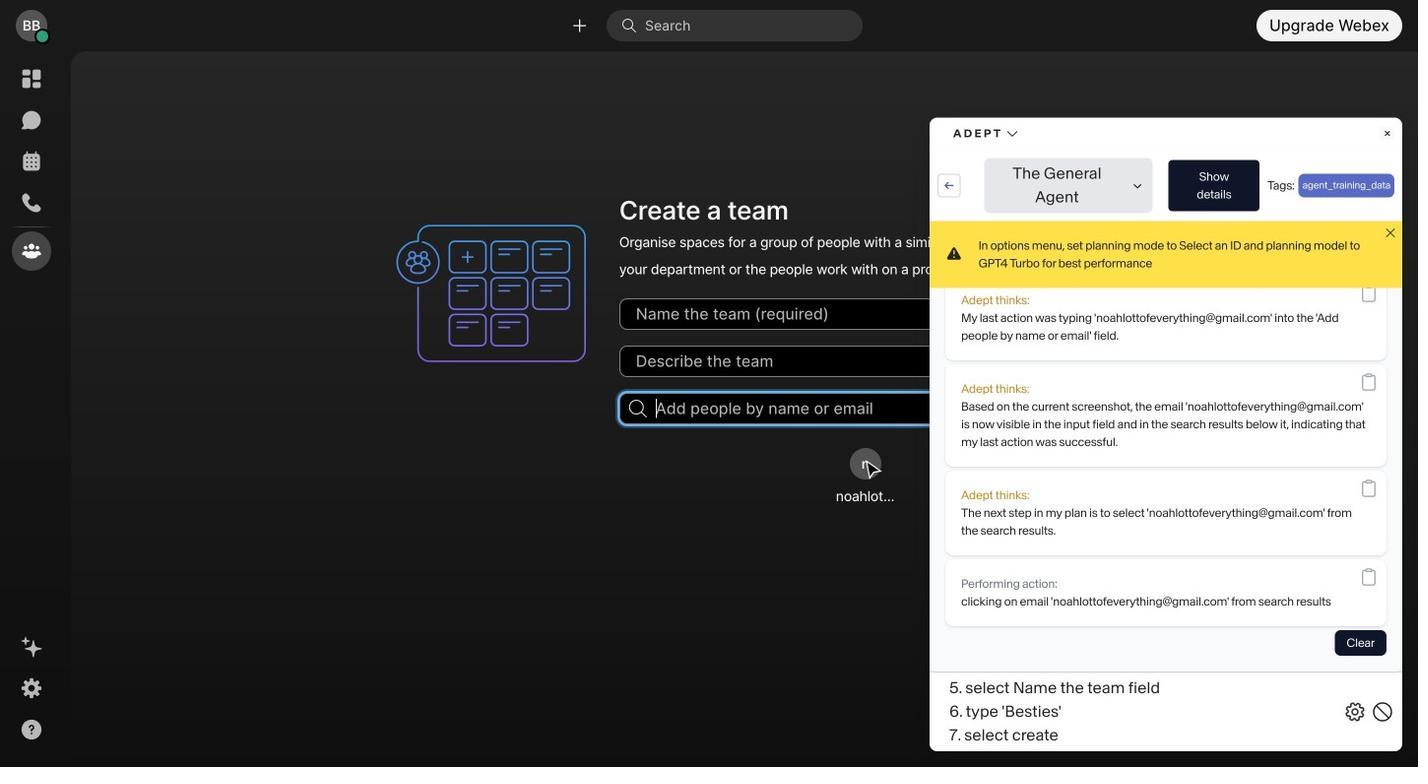 Task type: describe. For each thing, give the bounding box(es) containing it.
webex tab list
[[12, 59, 51, 271]]



Task type: locate. For each thing, give the bounding box(es) containing it.
bob builder list item
[[717, 243, 1111, 287]]

navigation
[[0, 51, 63, 767]]

team moderators list
[[717, 200, 1111, 288]]

add team moderator list item
[[717, 200, 1111, 243]]

tab list
[[69, 112, 424, 150]]



Task type: vqa. For each thing, say whether or not it's contained in the screenshot.
cancel_16 IMAGE
no



